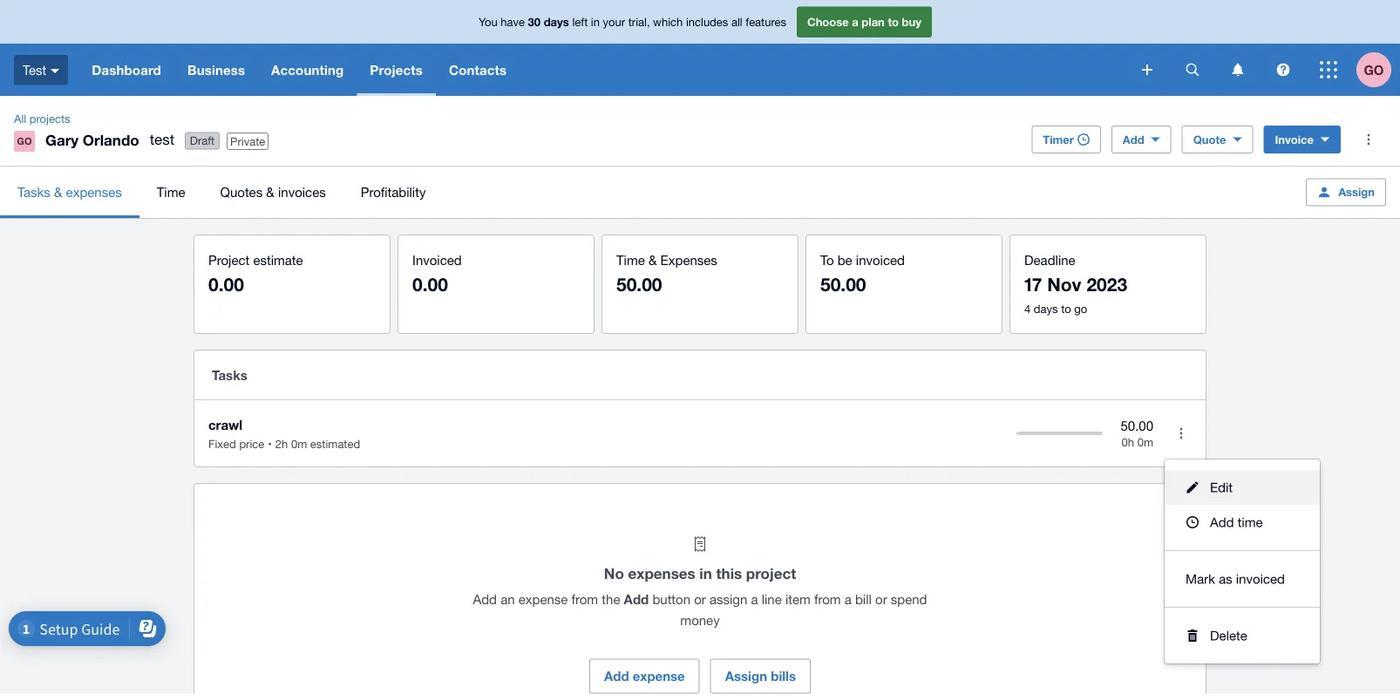 Task type: vqa. For each thing, say whether or not it's contained in the screenshot.
leftmost days
yes



Task type: locate. For each thing, give the bounding box(es) containing it.
1 vertical spatial tasks
[[212, 367, 248, 383]]

time
[[157, 184, 185, 200], [617, 252, 645, 267]]

from right item
[[815, 592, 841, 607]]

tasks for tasks
[[212, 367, 248, 383]]

1 horizontal spatial 0m
[[1138, 435, 1154, 449]]

go
[[1075, 302, 1088, 315]]

invoiced right 'as'
[[1237, 571, 1286, 587]]

1 horizontal spatial or
[[876, 592, 888, 607]]

add button
[[1112, 126, 1172, 154]]

group
[[1165, 460, 1320, 664]]

features
[[746, 15, 787, 29]]

1 horizontal spatial invoiced
[[1237, 571, 1286, 587]]

add left time
[[1211, 515, 1235, 530]]

add inside "button"
[[604, 669, 629, 684]]

50.00 down be
[[821, 273, 867, 295]]

50.00 down expenses
[[617, 273, 662, 295]]

invoiced inside to be invoiced 50.00
[[856, 252, 905, 267]]

no expenses in this project
[[604, 565, 796, 582]]

1 horizontal spatial tasks
[[212, 367, 248, 383]]

& for tasks & expenses
[[54, 184, 62, 200]]

projects button
[[357, 44, 436, 96]]

invoiced right be
[[856, 252, 905, 267]]

assign down invoice popup button
[[1339, 185, 1375, 199]]

0 horizontal spatial time
[[157, 184, 185, 200]]

&
[[54, 184, 62, 200], [266, 184, 275, 200], [649, 252, 657, 267]]

assign
[[1339, 185, 1375, 199], [725, 669, 768, 684]]

invoiced inside button
[[1237, 571, 1286, 587]]

accounting
[[271, 62, 344, 78]]

from left the
[[572, 592, 598, 607]]

0 vertical spatial invoiced
[[856, 252, 905, 267]]

go
[[1365, 62, 1385, 78], [17, 136, 32, 147]]

svg image up "quote"
[[1187, 63, 1200, 76]]

tasks up crawl
[[212, 367, 248, 383]]

1 horizontal spatial go
[[1365, 62, 1385, 78]]

a left plan
[[852, 15, 859, 29]]

invoiced
[[856, 252, 905, 267], [1237, 571, 1286, 587]]

1 vertical spatial time
[[617, 252, 645, 267]]

expense down money
[[633, 669, 685, 684]]

test
[[150, 131, 174, 148]]

edit
[[1211, 480, 1233, 495]]

days right '4'
[[1034, 302, 1058, 315]]

days right the 30
[[544, 15, 569, 29]]

0 vertical spatial expenses
[[66, 184, 122, 200]]

tasks down gary
[[17, 184, 50, 200]]

wrapper image left 'add time'
[[1183, 516, 1204, 529]]

assign left "bills"
[[725, 669, 768, 684]]

0 vertical spatial go
[[1365, 62, 1385, 78]]

expenses down gary orlando
[[66, 184, 122, 200]]

expense inside add an expense from the add button or assign a line item from a bill or spend money
[[519, 592, 568, 607]]

1 from from the left
[[572, 592, 598, 607]]

1 wrapper image from the top
[[1183, 482, 1204, 493]]

go button
[[1357, 44, 1401, 96]]

invoiced
[[413, 252, 462, 267]]

svg image up add popup button
[[1143, 65, 1153, 75]]

0m inside crawl fixed price • 2h 0m estimated
[[291, 437, 307, 450]]

0 vertical spatial in
[[591, 15, 600, 29]]

50.00 inside time & expenses 50.00
[[617, 273, 662, 295]]

a left bill
[[845, 592, 852, 607]]

0 horizontal spatial &
[[54, 184, 62, 200]]

contacts button
[[436, 44, 520, 96]]

expense right an
[[519, 592, 568, 607]]

time down 'test'
[[157, 184, 185, 200]]

svg image up invoice
[[1277, 63, 1290, 76]]

business button
[[174, 44, 258, 96]]

1 horizontal spatial 0.00
[[413, 273, 448, 295]]

0m right the 0h in the bottom right of the page
[[1138, 435, 1154, 449]]

& down gary
[[54, 184, 62, 200]]

0 horizontal spatial to
[[888, 15, 899, 29]]

wrapper image
[[1183, 482, 1204, 493], [1183, 516, 1204, 529], [1183, 630, 1204, 642]]

invoiced for mark as invoiced
[[1237, 571, 1286, 587]]

0 horizontal spatial days
[[544, 15, 569, 29]]

add inside button
[[1211, 515, 1235, 530]]

1 horizontal spatial assign
[[1339, 185, 1375, 199]]

3 wrapper image from the top
[[1183, 630, 1204, 642]]

1 horizontal spatial a
[[845, 592, 852, 607]]

0 vertical spatial tasks
[[17, 184, 50, 200]]

nov
[[1048, 273, 1082, 295]]

0 vertical spatial wrapper image
[[1183, 482, 1204, 493]]

1 horizontal spatial 50.00
[[821, 273, 867, 295]]

& right quotes
[[266, 184, 275, 200]]

1 vertical spatial days
[[1034, 302, 1058, 315]]

button
[[653, 592, 691, 607]]

1 horizontal spatial expense
[[633, 669, 685, 684]]

banner containing dashboard
[[0, 0, 1401, 96]]

0 horizontal spatial assign
[[725, 669, 768, 684]]

& inside time & expenses 50.00
[[649, 252, 657, 267]]

wrapper image left delete
[[1183, 630, 1204, 642]]

draft
[[190, 134, 215, 148]]

more options image
[[1352, 122, 1387, 157], [1164, 416, 1199, 451]]

0 horizontal spatial go
[[17, 136, 32, 147]]

more options image up assign button
[[1352, 122, 1387, 157]]

2 horizontal spatial a
[[852, 15, 859, 29]]

add for add an expense from the add button or assign a line item from a bill or spend money
[[473, 592, 497, 607]]

0 horizontal spatial expense
[[519, 592, 568, 607]]

1 vertical spatial expense
[[633, 669, 685, 684]]

50.00 inside to be invoiced 50.00
[[821, 273, 867, 295]]

& left expenses
[[649, 252, 657, 267]]

add time
[[1211, 515, 1263, 530]]

1 horizontal spatial from
[[815, 592, 841, 607]]

accounting button
[[258, 44, 357, 96]]

or
[[694, 592, 706, 607], [876, 592, 888, 607]]

timer
[[1043, 133, 1074, 146]]

svg image
[[1321, 61, 1338, 78], [1233, 63, 1244, 76], [1277, 63, 1290, 76], [51, 69, 60, 73]]

time link
[[139, 167, 203, 218]]

profitability link
[[343, 167, 443, 218]]

time left expenses
[[617, 252, 645, 267]]

2 0.00 from the left
[[413, 273, 448, 295]]

tasks for tasks & expenses
[[17, 184, 50, 200]]

assign
[[710, 592, 748, 607]]

0 horizontal spatial 0m
[[291, 437, 307, 450]]

assign bills link
[[711, 659, 811, 694]]

days
[[544, 15, 569, 29], [1034, 302, 1058, 315]]

0m right 2h at the left of page
[[291, 437, 307, 450]]

invoiced for to be invoiced 50.00
[[856, 252, 905, 267]]

0 vertical spatial to
[[888, 15, 899, 29]]

add time button
[[1165, 505, 1320, 540]]

2 wrapper image from the top
[[1183, 516, 1204, 529]]

add expense
[[604, 669, 685, 684]]

left
[[573, 15, 588, 29]]

1 0.00 from the left
[[208, 273, 244, 295]]

50.00
[[617, 273, 662, 295], [821, 273, 867, 295], [1121, 418, 1154, 434]]

0h
[[1122, 435, 1135, 449]]

be
[[838, 252, 853, 267]]

invoiced 0.00
[[413, 252, 462, 295]]

0 vertical spatial days
[[544, 15, 569, 29]]

more options image right 50.00 0h 0m
[[1164, 416, 1199, 451]]

add for add
[[1123, 133, 1145, 146]]

1 horizontal spatial to
[[1062, 302, 1072, 315]]

edit button
[[1165, 470, 1320, 505]]

orlando
[[83, 131, 139, 148]]

0 horizontal spatial tasks
[[17, 184, 50, 200]]

in
[[591, 15, 600, 29], [700, 565, 712, 582]]

wrapper image left edit
[[1183, 482, 1204, 493]]

1 vertical spatial expenses
[[628, 565, 696, 582]]

2023
[[1087, 273, 1128, 295]]

list box
[[1165, 460, 1320, 664]]

add for add time
[[1211, 515, 1235, 530]]

add
[[1123, 133, 1145, 146], [1211, 515, 1235, 530], [473, 592, 497, 607], [624, 592, 649, 607], [604, 669, 629, 684]]

to
[[821, 252, 834, 267]]

0.00 down the invoiced
[[413, 273, 448, 295]]

choose
[[808, 15, 849, 29]]

buy
[[902, 15, 922, 29]]

no
[[604, 565, 624, 582]]

svg image
[[1187, 63, 1200, 76], [1143, 65, 1153, 75]]

navigation
[[79, 44, 1130, 96]]

in left this
[[700, 565, 712, 582]]

to be invoiced 50.00
[[821, 252, 905, 295]]

or right bill
[[876, 592, 888, 607]]

time inside time & expenses 50.00
[[617, 252, 645, 267]]

& for quotes & invoices
[[266, 184, 275, 200]]

mark as invoiced button
[[1165, 562, 1320, 597]]

2 or from the left
[[876, 592, 888, 607]]

navigation containing dashboard
[[79, 44, 1130, 96]]

private
[[230, 134, 265, 148]]

banner
[[0, 0, 1401, 96]]

0 horizontal spatial 50.00
[[617, 273, 662, 295]]

svg image up quote popup button
[[1233, 63, 1244, 76]]

1 horizontal spatial more options image
[[1352, 122, 1387, 157]]

expenses up button
[[628, 565, 696, 582]]

to left the buy
[[888, 15, 899, 29]]

0 horizontal spatial svg image
[[1143, 65, 1153, 75]]

2 vertical spatial wrapper image
[[1183, 630, 1204, 642]]

1 vertical spatial go
[[17, 136, 32, 147]]

add inside popup button
[[1123, 133, 1145, 146]]

in right left
[[591, 15, 600, 29]]

2 horizontal spatial &
[[649, 252, 657, 267]]

wrapper image inside add time button
[[1183, 516, 1204, 529]]

to
[[888, 15, 899, 29], [1062, 302, 1072, 315]]

a left line at bottom right
[[751, 592, 758, 607]]

0m inside 50.00 0h 0m
[[1138, 435, 1154, 449]]

list box containing edit
[[1165, 460, 1320, 664]]

0 vertical spatial assign
[[1339, 185, 1375, 199]]

1 vertical spatial wrapper image
[[1183, 516, 1204, 529]]

assign bills
[[725, 669, 796, 684]]

to left go
[[1062, 302, 1072, 315]]

1 horizontal spatial expenses
[[628, 565, 696, 582]]

mark
[[1186, 571, 1216, 587]]

1 vertical spatial more options image
[[1164, 416, 1199, 451]]

bill
[[856, 592, 872, 607]]

add left an
[[473, 592, 497, 607]]

quotes
[[220, 184, 263, 200]]

•
[[268, 437, 272, 450]]

1 horizontal spatial &
[[266, 184, 275, 200]]

0 horizontal spatial invoiced
[[856, 252, 905, 267]]

as
[[1219, 571, 1233, 587]]

item
[[786, 592, 811, 607]]

navigation inside banner
[[79, 44, 1130, 96]]

0 horizontal spatial in
[[591, 15, 600, 29]]

add right "timer" button
[[1123, 133, 1145, 146]]

time for time & expenses 50.00
[[617, 252, 645, 267]]

0 horizontal spatial more options image
[[1164, 416, 1199, 451]]

1 vertical spatial to
[[1062, 302, 1072, 315]]

or up money
[[694, 592, 706, 607]]

1 horizontal spatial days
[[1034, 302, 1058, 315]]

50.00 up the 0h in the bottom right of the page
[[1121, 418, 1154, 434]]

1 horizontal spatial svg image
[[1187, 63, 1200, 76]]

0 horizontal spatial 0.00
[[208, 273, 244, 295]]

price
[[239, 437, 265, 450]]

0.00 down project
[[208, 273, 244, 295]]

1 horizontal spatial time
[[617, 252, 645, 267]]

0 horizontal spatial a
[[751, 592, 758, 607]]

1 vertical spatial assign
[[725, 669, 768, 684]]

0 horizontal spatial from
[[572, 592, 598, 607]]

from
[[572, 592, 598, 607], [815, 592, 841, 607]]

0 vertical spatial expense
[[519, 592, 568, 607]]

1 horizontal spatial in
[[700, 565, 712, 582]]

0 vertical spatial time
[[157, 184, 185, 200]]

go inside go popup button
[[1365, 62, 1385, 78]]

wrapper image inside delete button
[[1183, 630, 1204, 642]]

0 horizontal spatial or
[[694, 592, 706, 607]]

1 vertical spatial invoiced
[[1237, 571, 1286, 587]]

add down the
[[604, 669, 629, 684]]

time
[[1238, 515, 1263, 530]]

assign inside button
[[1339, 185, 1375, 199]]

17
[[1025, 273, 1043, 295]]

group containing edit
[[1165, 460, 1320, 664]]

2h
[[275, 437, 288, 450]]

wrapper image inside 'edit' 'button'
[[1183, 482, 1204, 493]]

svg image right test
[[51, 69, 60, 73]]



Task type: describe. For each thing, give the bounding box(es) containing it.
invoice
[[1276, 133, 1314, 146]]

expenses
[[661, 252, 718, 267]]

projects
[[29, 112, 70, 125]]

time & expenses 50.00
[[617, 252, 718, 295]]

quotes & invoices link
[[203, 167, 343, 218]]

timer button
[[1032, 126, 1101, 154]]

quote
[[1194, 133, 1227, 146]]

1 or from the left
[[694, 592, 706, 607]]

the
[[602, 592, 621, 607]]

1 vertical spatial in
[[700, 565, 712, 582]]

svg image left go popup button
[[1321, 61, 1338, 78]]

dashboard link
[[79, 44, 174, 96]]

money
[[681, 613, 720, 628]]

a inside banner
[[852, 15, 859, 29]]

which
[[653, 15, 683, 29]]

0.00 inside invoiced 0.00
[[413, 273, 448, 295]]

all projects
[[14, 112, 70, 125]]

all
[[732, 15, 743, 29]]

invoice button
[[1264, 126, 1341, 154]]

in inside banner
[[591, 15, 600, 29]]

crawl
[[208, 417, 243, 433]]

4
[[1025, 302, 1031, 315]]

line
[[762, 592, 782, 607]]

your
[[603, 15, 625, 29]]

0 horizontal spatial expenses
[[66, 184, 122, 200]]

delete
[[1211, 628, 1248, 643]]

50.00 for time & expenses 50.00
[[617, 273, 662, 295]]

svg image inside test popup button
[[51, 69, 60, 73]]

quotes & invoices
[[220, 184, 326, 200]]

0.00 inside project estimate 0.00
[[208, 273, 244, 295]]

fixed
[[208, 437, 236, 450]]

50.00 0h 0m
[[1121, 418, 1154, 449]]

assign for assign
[[1339, 185, 1375, 199]]

projects
[[370, 62, 423, 78]]

project
[[746, 565, 796, 582]]

estimate
[[253, 252, 303, 267]]

deadline 17 nov 2023 4 days to go
[[1025, 252, 1128, 315]]

wrapper image for delete
[[1183, 630, 1204, 642]]

dashboard
[[92, 62, 161, 78]]

an
[[501, 592, 515, 607]]

deadline
[[1025, 252, 1076, 267]]

wrapper image for add time
[[1183, 516, 1204, 529]]

days inside deadline 17 nov 2023 4 days to go
[[1034, 302, 1058, 315]]

tasks & expenses
[[17, 184, 122, 200]]

you have 30 days left in your trial, which includes all features
[[479, 15, 787, 29]]

mark as invoiced
[[1186, 571, 1286, 587]]

all projects link
[[7, 110, 77, 127]]

this
[[717, 565, 742, 582]]

crawl fixed price • 2h 0m estimated
[[208, 417, 360, 450]]

wrapper image for edit
[[1183, 482, 1204, 493]]

add right the
[[624, 592, 649, 607]]

30
[[528, 15, 541, 29]]

2 horizontal spatial 50.00
[[1121, 418, 1154, 434]]

expense inside "button"
[[633, 669, 685, 684]]

test button
[[0, 44, 79, 96]]

50.00 for to be invoiced 50.00
[[821, 273, 867, 295]]

gary
[[45, 131, 79, 148]]

estimated
[[310, 437, 360, 450]]

you
[[479, 15, 498, 29]]

2 from from the left
[[815, 592, 841, 607]]

invoices
[[278, 184, 326, 200]]

project estimate 0.00
[[208, 252, 303, 295]]

& for time & expenses 50.00
[[649, 252, 657, 267]]

tasks & expenses link
[[0, 167, 139, 218]]

contacts
[[449, 62, 507, 78]]

assign for assign bills
[[725, 669, 768, 684]]

assign button
[[1307, 178, 1387, 206]]

to inside deadline 17 nov 2023 4 days to go
[[1062, 302, 1072, 315]]

project
[[208, 252, 250, 267]]

choose a plan to buy
[[808, 15, 922, 29]]

have
[[501, 15, 525, 29]]

test
[[23, 62, 46, 77]]

delete button
[[1165, 618, 1320, 653]]

business
[[187, 62, 245, 78]]

add expense button
[[590, 659, 700, 694]]

0 vertical spatial more options image
[[1352, 122, 1387, 157]]

quote button
[[1182, 126, 1254, 154]]

trial,
[[629, 15, 650, 29]]

gary orlando
[[45, 131, 139, 148]]

all
[[14, 112, 26, 125]]

plan
[[862, 15, 885, 29]]

add an expense from the add button or assign a line item from a bill or spend money
[[473, 592, 928, 628]]

add for add expense
[[604, 669, 629, 684]]

bills
[[771, 669, 796, 684]]

time for time
[[157, 184, 185, 200]]

spend
[[891, 592, 928, 607]]



